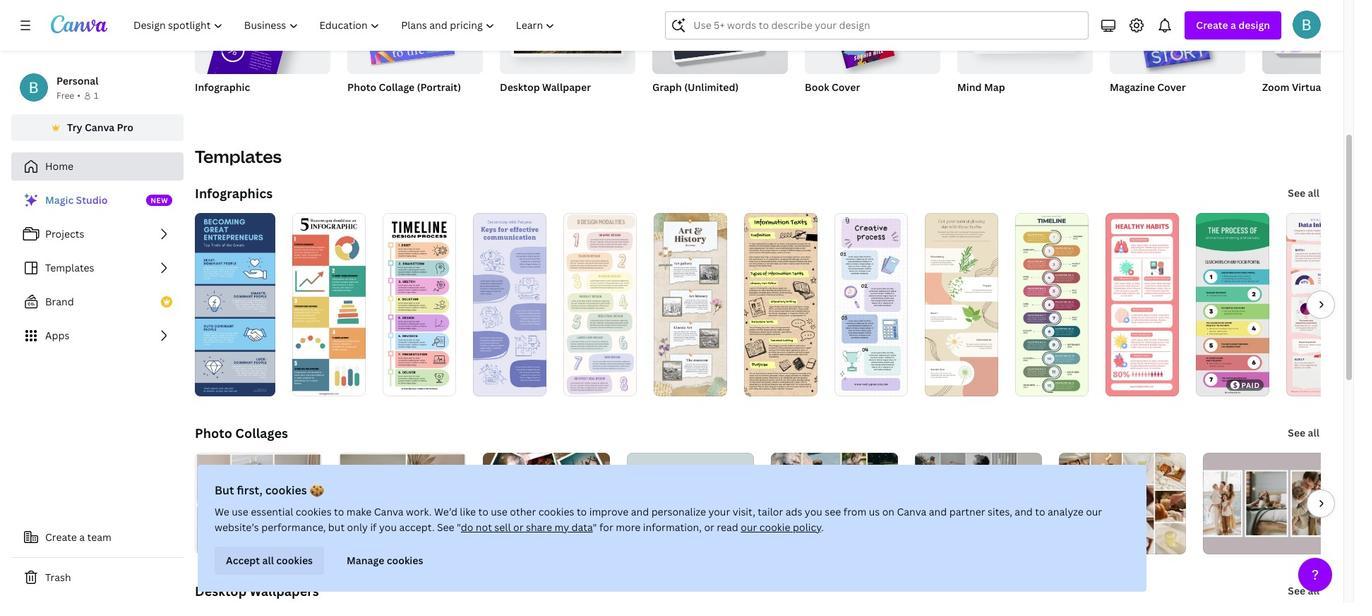 Task type: locate. For each thing, give the bounding box(es) containing it.
top level navigation element
[[124, 11, 568, 40]]

800 × 2000 px button
[[195, 98, 268, 112]]

1 horizontal spatial you
[[805, 506, 822, 519]]

canva right on
[[897, 506, 927, 519]]

all inside button
[[262, 554, 274, 568]]

0 vertical spatial our
[[1086, 506, 1102, 519]]

1 horizontal spatial or
[[704, 521, 714, 535]]

canva up the if
[[374, 506, 403, 519]]

desktop down accept at left bottom
[[195, 583, 247, 600]]

or right the sell
[[513, 521, 523, 535]]

magazine
[[1110, 81, 1156, 94]]

1 vertical spatial create
[[45, 531, 77, 545]]

partner
[[949, 506, 985, 519]]

800
[[195, 99, 212, 111]]

and left partner
[[929, 506, 947, 519]]

5 group from the left
[[805, 0, 941, 74]]

see inside the we use essential cookies to make canva work. we'd like to use other cookies to improve and personalize your visit, tailor ads you see from us on canva and partner sites, and to analyze our website's performance, but only if you accept. see "
[[437, 521, 454, 535]]

0 vertical spatial photo
[[348, 81, 377, 94]]

desktop left "wallpaper"
[[500, 81, 540, 94]]

create left design
[[1197, 18, 1229, 32]]

see all link for collages
[[1287, 420, 1322, 448]]

1 horizontal spatial photo
[[348, 81, 377, 94]]

or left the read on the bottom
[[704, 521, 714, 535]]

1 horizontal spatial desktop
[[500, 81, 540, 94]]

and right sites,
[[1015, 506, 1033, 519]]

a left team
[[79, 531, 85, 545]]

use up website's
[[232, 506, 248, 519]]

1 or from the left
[[513, 521, 523, 535]]

1 " from the left
[[457, 521, 461, 535]]

information,
[[643, 521, 702, 535]]

see all for wallpapers
[[1289, 585, 1320, 598]]

projects
[[45, 227, 84, 241]]

0 vertical spatial desktop
[[500, 81, 540, 94]]

magazine cover group
[[1110, 0, 1246, 112]]

3 to from the left
[[577, 506, 587, 519]]

desktop wallpaper
[[500, 81, 591, 94]]

" inside the we use essential cookies to make canva work. we'd like to use other cookies to improve and personalize your visit, tailor ads you see from us on canva and partner sites, and to analyze our website's performance, but only if you accept. see "
[[457, 521, 461, 535]]

us
[[869, 506, 880, 519]]

data
[[571, 521, 593, 535]]

"
[[457, 521, 461, 535], [593, 521, 597, 535]]

0 vertical spatial see all link
[[1287, 179, 1322, 208]]

a inside dropdown button
[[1231, 18, 1237, 32]]

1 vertical spatial templates
[[45, 261, 94, 275]]

0 horizontal spatial create
[[45, 531, 77, 545]]

canva
[[85, 121, 115, 134], [374, 506, 403, 519], [897, 506, 927, 519]]

canva inside button
[[85, 121, 115, 134]]

0 vertical spatial see all
[[1289, 186, 1320, 200]]

1 horizontal spatial use
[[491, 506, 507, 519]]

you right the if
[[379, 521, 397, 535]]

1 horizontal spatial create
[[1197, 18, 1229, 32]]

photo left collage
[[348, 81, 377, 94]]

use
[[232, 506, 248, 519], [491, 506, 507, 519]]

2 and from the left
[[929, 506, 947, 519]]

2 " from the left
[[593, 521, 597, 535]]

2 group from the left
[[348, 0, 483, 74]]

our down visit,
[[741, 521, 757, 535]]

2 horizontal spatial and
[[1015, 506, 1033, 519]]

0 horizontal spatial cover
[[832, 81, 861, 94]]

1 see all from the top
[[1289, 186, 1320, 200]]

home
[[45, 160, 74, 173]]

graph (unlimited) group
[[653, 0, 788, 112]]

canva right 'try'
[[85, 121, 115, 134]]

4 group from the left
[[653, 0, 788, 74]]

2 vertical spatial see all
[[1289, 585, 1320, 598]]

photo for photo collages
[[195, 425, 232, 442]]

photo
[[348, 81, 377, 94], [195, 425, 232, 442]]

photo collage (portrait) group
[[348, 0, 483, 112]]

do not sell or share my data link
[[461, 521, 593, 535]]

0 horizontal spatial desktop
[[195, 583, 247, 600]]

desktop
[[500, 81, 540, 94], [195, 583, 247, 600]]

7 group from the left
[[1110, 0, 1246, 74]]

mind map
[[958, 81, 1006, 94]]

to up but
[[334, 506, 344, 519]]

a for design
[[1231, 18, 1237, 32]]

1 and from the left
[[631, 506, 649, 519]]

3 group from the left
[[500, 0, 636, 74]]

0 horizontal spatial photo
[[195, 425, 232, 442]]

visit,
[[733, 506, 755, 519]]

to left analyze at the bottom right of the page
[[1035, 506, 1045, 519]]

we
[[214, 506, 229, 519]]

manage
[[346, 554, 384, 568]]

0 vertical spatial a
[[1231, 18, 1237, 32]]

cover inside magazine cover group
[[1158, 81, 1186, 94]]

2 or from the left
[[704, 521, 714, 535]]

performance,
[[261, 521, 326, 535]]

1 see all link from the top
[[1287, 179, 1322, 208]]

our right analyze at the bottom right of the page
[[1086, 506, 1102, 519]]

to up data
[[577, 506, 587, 519]]

all for desktop wallpapers
[[1309, 585, 1320, 598]]

brad klo image
[[1293, 11, 1322, 39]]

see
[[825, 506, 841, 519]]

create inside dropdown button
[[1197, 18, 1229, 32]]

see for photo collages
[[1289, 427, 1306, 440]]

cookies down 🍪
[[295, 506, 331, 519]]

cover right magazine
[[1158, 81, 1186, 94]]

0 horizontal spatial use
[[232, 506, 248, 519]]

photo collages link
[[195, 425, 288, 442]]

list containing magic studio
[[11, 186, 184, 350]]

and
[[631, 506, 649, 519], [929, 506, 947, 519], [1015, 506, 1033, 519]]

1 cover from the left
[[832, 81, 861, 94]]

zoom
[[1263, 81, 1290, 94]]

group
[[193, 0, 331, 143], [348, 0, 483, 74], [500, 0, 636, 74], [653, 0, 788, 74], [805, 0, 941, 74], [958, 0, 1093, 74], [1110, 0, 1246, 74], [1263, 0, 1355, 74]]

create a team button
[[11, 524, 184, 552]]

cookie
[[759, 521, 790, 535]]

1 vertical spatial a
[[79, 531, 85, 545]]

photo left collages
[[195, 425, 232, 442]]

templates up the infographics "link"
[[195, 145, 282, 168]]

brand link
[[11, 288, 184, 316]]

3 and from the left
[[1015, 506, 1033, 519]]

collages
[[235, 425, 288, 442]]

accept
[[226, 554, 260, 568]]

0 horizontal spatial templates
[[45, 261, 94, 275]]

6 group from the left
[[958, 0, 1093, 74]]

collage
[[379, 81, 415, 94]]

infographic 800 × 2000 px
[[195, 81, 254, 111]]

on
[[882, 506, 895, 519]]

templates down projects
[[45, 261, 94, 275]]

cover for magazine cover
[[1158, 81, 1186, 94]]

desktop wallpapers link
[[195, 583, 319, 600]]

2 see all link from the top
[[1287, 420, 1322, 448]]

0 vertical spatial create
[[1197, 18, 1229, 32]]

1 vertical spatial desktop
[[195, 583, 247, 600]]

1 horizontal spatial templates
[[195, 145, 282, 168]]

a
[[1231, 18, 1237, 32], [79, 531, 85, 545]]

see all for collages
[[1289, 427, 1320, 440]]

cover inside book cover group
[[832, 81, 861, 94]]

see all link
[[1287, 179, 1322, 208], [1287, 420, 1322, 448], [1287, 578, 1322, 604]]

list
[[11, 186, 184, 350]]

to
[[334, 506, 344, 519], [478, 506, 488, 519], [577, 506, 587, 519], [1035, 506, 1045, 519]]

1 horizontal spatial our
[[1086, 506, 1102, 519]]

make
[[346, 506, 371, 519]]

group for desktop wallpaper
[[500, 0, 636, 74]]

" left the for
[[593, 521, 597, 535]]

1 horizontal spatial cover
[[1158, 81, 1186, 94]]

but first, cookies 🍪
[[214, 483, 324, 499]]

you up policy
[[805, 506, 822, 519]]

0 horizontal spatial "
[[457, 521, 461, 535]]

desktop inside group
[[500, 81, 540, 94]]

0 horizontal spatial and
[[631, 506, 649, 519]]

2 vertical spatial see all link
[[1287, 578, 1322, 604]]

1
[[94, 90, 98, 102]]

a for team
[[79, 531, 85, 545]]

cookies
[[265, 483, 307, 499], [295, 506, 331, 519], [538, 506, 574, 519], [276, 554, 313, 568], [386, 554, 423, 568]]

see all
[[1289, 186, 1320, 200], [1289, 427, 1320, 440], [1289, 585, 1320, 598]]

1 vertical spatial photo
[[195, 425, 232, 442]]

see for desktop wallpapers
[[1289, 585, 1306, 598]]

from
[[844, 506, 867, 519]]

analyze
[[1048, 506, 1084, 519]]

1 vertical spatial see all link
[[1287, 420, 1322, 448]]

use up the sell
[[491, 506, 507, 519]]

design
[[1239, 18, 1271, 32]]

group for photo collage (portrait)
[[348, 0, 483, 74]]

4 to from the left
[[1035, 506, 1045, 519]]

photo inside group
[[348, 81, 377, 94]]

try canva pro button
[[11, 114, 184, 141]]

your
[[708, 506, 730, 519]]

1 vertical spatial see all
[[1289, 427, 1320, 440]]

we'd
[[434, 506, 457, 519]]

a inside button
[[79, 531, 85, 545]]

0 horizontal spatial canva
[[85, 121, 115, 134]]

create left team
[[45, 531, 77, 545]]

1 horizontal spatial a
[[1231, 18, 1237, 32]]

1 horizontal spatial "
[[593, 521, 597, 535]]

but
[[214, 483, 234, 499]]

0 horizontal spatial a
[[79, 531, 85, 545]]

2 see all from the top
[[1289, 427, 1320, 440]]

to right like
[[478, 506, 488, 519]]

tailor
[[758, 506, 783, 519]]

1 vertical spatial our
[[741, 521, 757, 535]]

cover right book
[[832, 81, 861, 94]]

0 horizontal spatial or
[[513, 521, 523, 535]]

all
[[1309, 186, 1320, 200], [1309, 427, 1320, 440], [262, 554, 274, 568], [1309, 585, 1320, 598]]

or
[[513, 521, 523, 535], [704, 521, 714, 535]]

accept all cookies
[[226, 554, 313, 568]]

create inside button
[[45, 531, 77, 545]]

2 cover from the left
[[1158, 81, 1186, 94]]

manage cookies
[[346, 554, 423, 568]]

see
[[1289, 186, 1306, 200], [1289, 427, 1306, 440], [437, 521, 454, 535], [1289, 585, 1306, 598]]

create
[[1197, 18, 1229, 32], [45, 531, 77, 545]]

free
[[57, 90, 74, 102]]

you
[[805, 506, 822, 519], [379, 521, 397, 535]]

0 horizontal spatial you
[[379, 521, 397, 535]]

and up do not sell or share my data " for more information, or read our cookie policy .
[[631, 506, 649, 519]]

virtual
[[1293, 81, 1325, 94]]

None search field
[[666, 11, 1089, 40]]

a left design
[[1231, 18, 1237, 32]]

2000
[[220, 99, 243, 111]]

infographic
[[195, 81, 250, 94]]

3 see all link from the top
[[1287, 578, 1322, 604]]

3 see all from the top
[[1289, 585, 1320, 598]]

" down like
[[457, 521, 461, 535]]

1 horizontal spatial and
[[929, 506, 947, 519]]



Task type: describe. For each thing, give the bounding box(es) containing it.
do not sell or share my data " for more information, or read our cookie policy .
[[461, 521, 824, 535]]

more
[[616, 521, 641, 535]]

1 vertical spatial you
[[379, 521, 397, 535]]

book cover group
[[805, 0, 941, 112]]

see all link for wallpapers
[[1287, 578, 1322, 604]]

try
[[67, 121, 82, 134]]

graph
[[653, 81, 682, 94]]

apps
[[45, 329, 69, 343]]

personal
[[57, 74, 98, 88]]

desktop for desktop wallpaper
[[500, 81, 540, 94]]

sell
[[494, 521, 511, 535]]

1 group from the left
[[193, 0, 331, 143]]

team
[[87, 531, 112, 545]]

1 horizontal spatial canva
[[374, 506, 403, 519]]

create a team
[[45, 531, 112, 545]]

manage cookies button
[[335, 547, 434, 576]]

free •
[[57, 90, 80, 102]]

mind map group
[[958, 0, 1093, 112]]

photo for photo collage (portrait)
[[348, 81, 377, 94]]

read
[[717, 521, 738, 535]]

8 group from the left
[[1263, 0, 1355, 74]]

2 to from the left
[[478, 506, 488, 519]]

projects link
[[11, 220, 184, 249]]

studio
[[76, 194, 108, 207]]

cookies up essential
[[265, 483, 307, 499]]

work.
[[406, 506, 432, 519]]

0 horizontal spatial our
[[741, 521, 757, 535]]

map
[[985, 81, 1006, 94]]

create for create a team
[[45, 531, 77, 545]]

1 use from the left
[[232, 506, 248, 519]]

first,
[[237, 483, 262, 499]]

my
[[554, 521, 569, 535]]

our cookie policy link
[[741, 521, 821, 535]]

0 vertical spatial templates
[[195, 145, 282, 168]]

(unlimited)
[[685, 81, 739, 94]]

like
[[460, 506, 476, 519]]

Search search field
[[694, 12, 1061, 39]]

2 use from the left
[[491, 506, 507, 519]]

for
[[599, 521, 613, 535]]

infographics link
[[195, 185, 273, 202]]

try canva pro
[[67, 121, 133, 134]]

website's
[[214, 521, 259, 535]]

trash
[[45, 571, 71, 585]]

personalize
[[651, 506, 706, 519]]

book
[[805, 81, 830, 94]]

cookies down accept.
[[386, 554, 423, 568]]

group for mind map
[[958, 0, 1093, 74]]

desktop for desktop wallpapers
[[195, 583, 247, 600]]

desktop wallpapers
[[195, 583, 319, 600]]

we use essential cookies to make canva work. we'd like to use other cookies to improve and personalize your visit, tailor ads you see from us on canva and partner sites, and to analyze our website's performance, but only if you accept. see "
[[214, 506, 1102, 535]]

other
[[510, 506, 536, 519]]

new
[[151, 196, 168, 206]]

cover for book cover
[[832, 81, 861, 94]]

px
[[245, 99, 254, 111]]

infographic group
[[193, 0, 331, 143]]

cookies up my
[[538, 506, 574, 519]]

(portrait)
[[417, 81, 461, 94]]

zoom virtual background group
[[1263, 0, 1355, 112]]

create a design
[[1197, 18, 1271, 32]]

see for infographics
[[1289, 186, 1306, 200]]

home link
[[11, 153, 184, 181]]

2 horizontal spatial canva
[[897, 506, 927, 519]]

create for create a design
[[1197, 18, 1229, 32]]

our inside the we use essential cookies to make canva work. we'd like to use other cookies to improve and personalize your visit, tailor ads you see from us on canva and partner sites, and to analyze our website's performance, but only if you accept. see "
[[1086, 506, 1102, 519]]

desktop wallpaper group
[[500, 0, 636, 112]]

essential
[[251, 506, 293, 519]]

trash link
[[11, 564, 184, 593]]

accept.
[[399, 521, 434, 535]]

create a design button
[[1185, 11, 1282, 40]]

but
[[328, 521, 344, 535]]

group for graph (unlimited)
[[653, 0, 788, 74]]

group for magazine cover
[[1110, 0, 1246, 74]]

.
[[821, 521, 824, 535]]

🍪
[[309, 483, 324, 499]]

policy
[[793, 521, 821, 535]]

wallpapers
[[250, 583, 319, 600]]

do
[[461, 521, 473, 535]]

magic
[[45, 194, 74, 207]]

group for book cover
[[805, 0, 941, 74]]

magazine cover
[[1110, 81, 1186, 94]]

photo collages
[[195, 425, 288, 442]]

paid
[[1242, 381, 1261, 391]]

graph (unlimited)
[[653, 81, 739, 94]]

all for photo collages
[[1309, 427, 1320, 440]]

only
[[347, 521, 368, 535]]

1 to from the left
[[334, 506, 344, 519]]

templates inside list
[[45, 261, 94, 275]]

cookies up wallpapers
[[276, 554, 313, 568]]

photo collage (portrait)
[[348, 81, 461, 94]]

sites,
[[988, 506, 1012, 519]]

apps link
[[11, 322, 184, 350]]

templates link
[[11, 254, 184, 283]]

mind
[[958, 81, 982, 94]]

not
[[476, 521, 492, 535]]

ads
[[786, 506, 802, 519]]

infographics
[[195, 185, 273, 202]]

share
[[526, 521, 552, 535]]

all for infographics
[[1309, 186, 1320, 200]]

0 vertical spatial you
[[805, 506, 822, 519]]

wallpaper
[[542, 81, 591, 94]]

magic studio
[[45, 194, 108, 207]]

backg
[[1327, 81, 1355, 94]]

•
[[77, 90, 80, 102]]

but first, cookies 🍪 dialog
[[197, 465, 1147, 593]]

pro
[[117, 121, 133, 134]]



Task type: vqa. For each thing, say whether or not it's contained in the screenshot.
field
no



